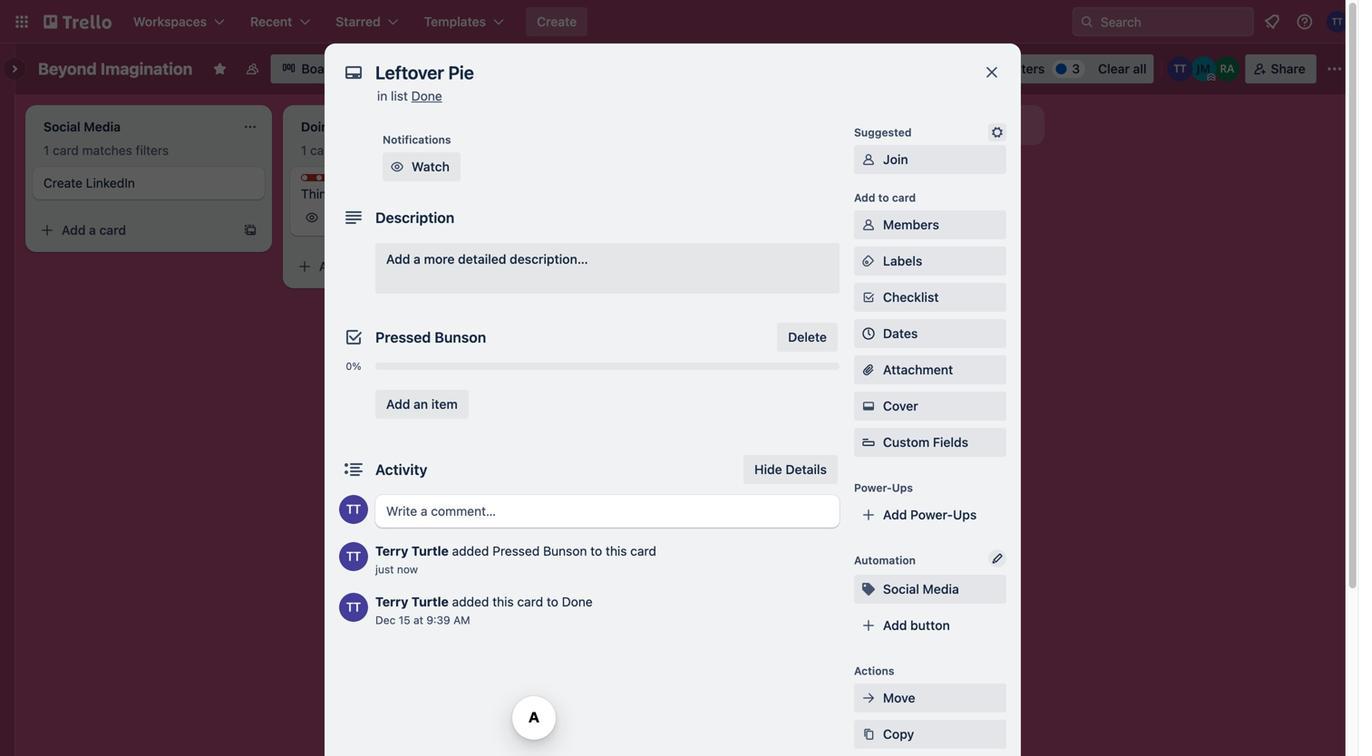 Task type: locate. For each thing, give the bounding box(es) containing it.
sm image inside social media button
[[860, 581, 878, 599]]

button
[[911, 618, 951, 633]]

add left button
[[884, 618, 908, 633]]

turtle up dec 15 at 9:39 am link on the left
[[412, 595, 449, 610]]

add to card
[[855, 191, 916, 204]]

sm image inside members link
[[860, 216, 878, 234]]

turtle inside terry turtle added this card to done dec 15 at 9:39 am
[[412, 595, 449, 610]]

sm image left social
[[860, 581, 878, 599]]

sm image left labels on the top
[[860, 252, 878, 270]]

a
[[89, 223, 96, 238], [414, 252, 421, 267], [347, 259, 354, 274]]

thoughts
[[319, 175, 369, 188]]

watch button
[[383, 152, 461, 181]]

back to home image
[[44, 7, 112, 36]]

2 horizontal spatial a
[[414, 252, 421, 267]]

0 horizontal spatial create
[[44, 176, 83, 190]]

sm image
[[948, 54, 974, 80], [989, 123, 1007, 142], [388, 158, 406, 176], [860, 252, 878, 270], [860, 288, 878, 307], [860, 397, 878, 415], [860, 689, 878, 708]]

1 vertical spatial create
[[44, 176, 83, 190]]

delete link
[[778, 323, 838, 352]]

1 down thoughts thinking
[[348, 211, 353, 224]]

0 horizontal spatial 1 card matches filters
[[44, 143, 169, 158]]

terry turtle (terryturtle) image left the dec at the left
[[339, 593, 368, 622]]

create
[[537, 14, 577, 29], [44, 176, 83, 190]]

filters up create linkedin link at the left top
[[136, 143, 169, 158]]

1 horizontal spatial pressed
[[493, 544, 540, 559]]

bunson down write a comment text field
[[543, 544, 587, 559]]

list inside button
[[908, 117, 926, 132]]

sm image inside checklist link
[[860, 288, 878, 307]]

terry for added pressed bunson to this card
[[376, 544, 409, 559]]

move link
[[855, 684, 1007, 713]]

card down "terry turtle added pressed bunson to this card just now"
[[517, 595, 543, 610]]

1 terry from the top
[[376, 544, 409, 559]]

dec
[[376, 614, 396, 627]]

actions
[[855, 665, 895, 678]]

sm image up join link
[[989, 123, 1007, 142]]

1 matches from the left
[[82, 143, 132, 158]]

1 vertical spatial turtle
[[412, 595, 449, 610]]

turtle
[[412, 544, 449, 559], [412, 595, 449, 610]]

matches
[[82, 143, 132, 158], [340, 143, 390, 158]]

sm image
[[860, 151, 878, 169], [860, 216, 878, 234], [860, 581, 878, 599], [860, 726, 878, 744]]

1 horizontal spatial add a card
[[319, 259, 384, 274]]

1 up color: bold red, title: "thoughts" element
[[301, 143, 307, 158]]

card down linkedin
[[99, 223, 126, 238]]

beyond imagination
[[38, 59, 193, 78]]

1 card matches filters up linkedin
[[44, 143, 169, 158]]

terry up just now link
[[376, 544, 409, 559]]

create linkedin
[[44, 176, 135, 190]]

done
[[412, 88, 442, 103], [562, 595, 593, 610]]

a for the topmost add a card button
[[89, 223, 96, 238]]

2 added from the top
[[452, 595, 489, 610]]

added inside "terry turtle added pressed bunson to this card just now"
[[452, 544, 489, 559]]

1 vertical spatial pressed
[[493, 544, 540, 559]]

added up am at left bottom
[[452, 595, 489, 610]]

1 sm image from the top
[[860, 151, 878, 169]]

card up members
[[892, 191, 916, 204]]

0 notifications image
[[1262, 11, 1284, 33]]

to down "terry turtle added pressed bunson to this card just now"
[[547, 595, 559, 610]]

3 sm image from the top
[[860, 581, 878, 599]]

power- down power-ups
[[911, 508, 953, 522]]

0 horizontal spatial power-
[[855, 482, 892, 494]]

a left more
[[414, 252, 421, 267]]

cover link
[[855, 392, 1007, 421]]

1 vertical spatial to
[[591, 544, 602, 559]]

0 horizontal spatial list
[[391, 88, 408, 103]]

None text field
[[366, 56, 965, 89]]

a down "create linkedin"
[[89, 223, 96, 238]]

0 vertical spatial terry
[[376, 544, 409, 559]]

clear all
[[1099, 61, 1147, 76]]

added inside terry turtle added this card to done dec 15 at 9:39 am
[[452, 595, 489, 610]]

color: bold red, title: "thoughts" element
[[301, 174, 369, 188]]

1 horizontal spatial create from template… image
[[501, 259, 515, 274]]

2 turtle from the top
[[412, 595, 449, 610]]

ups up add power-ups
[[892, 482, 913, 494]]

3
[[1073, 61, 1081, 76]]

sm image down add to card
[[860, 216, 878, 234]]

2 matches from the left
[[340, 143, 390, 158]]

media
[[923, 582, 960, 597]]

sm image left filters
[[948, 54, 974, 80]]

0 vertical spatial add a card button
[[33, 216, 236, 245]]

a inside add a more detailed description… 'link'
[[414, 252, 421, 267]]

1 vertical spatial create from template… image
[[501, 259, 515, 274]]

board link
[[271, 54, 348, 83]]

added up terry turtle added this card to done dec 15 at 9:39 am
[[452, 544, 489, 559]]

1 vertical spatial added
[[452, 595, 489, 610]]

0 vertical spatial terry turtle (terryturtle) image
[[1168, 56, 1193, 82]]

add a card button down the description
[[290, 252, 493, 281]]

matches up thoughts
[[340, 143, 390, 158]]

0 horizontal spatial pressed
[[376, 329, 431, 346]]

list
[[391, 88, 408, 103], [908, 117, 926, 132]]

1 vertical spatial terry
[[376, 595, 409, 610]]

1 card matches filters up thoughts
[[301, 143, 426, 158]]

Write a comment text field
[[376, 495, 840, 528]]

0 vertical spatial this
[[606, 544, 627, 559]]

done inside terry turtle added this card to done dec 15 at 9:39 am
[[562, 595, 593, 610]]

0 vertical spatial create
[[537, 14, 577, 29]]

1 horizontal spatial list
[[908, 117, 926, 132]]

2 sm image from the top
[[860, 216, 878, 234]]

sm image for move
[[860, 689, 878, 708]]

1 up "create linkedin"
[[44, 143, 49, 158]]

to inside "terry turtle added pressed bunson to this card just now"
[[591, 544, 602, 559]]

this
[[606, 544, 627, 559], [493, 595, 514, 610]]

0 horizontal spatial create from template… image
[[243, 223, 258, 238]]

card up "create linkedin"
[[53, 143, 79, 158]]

1 horizontal spatial power-
[[911, 508, 953, 522]]

to down write a comment text field
[[591, 544, 602, 559]]

0 horizontal spatial add a card
[[62, 223, 126, 238]]

sm image left join
[[860, 151, 878, 169]]

item
[[432, 397, 458, 412]]

workspace visible image
[[245, 62, 260, 76]]

0 vertical spatial power-
[[855, 482, 892, 494]]

ups down "fields"
[[953, 508, 977, 522]]

sm image left copy
[[860, 726, 878, 744]]

1 horizontal spatial to
[[591, 544, 602, 559]]

pressed bunson
[[376, 329, 486, 346]]

this inside "terry turtle added pressed bunson to this card just now"
[[606, 544, 627, 559]]

to up members
[[879, 191, 890, 204]]

to inside terry turtle added this card to done dec 15 at 9:39 am
[[547, 595, 559, 610]]

add left more
[[386, 252, 410, 267]]

filters
[[136, 143, 169, 158], [393, 143, 426, 158]]

sm image up thinking link
[[388, 158, 406, 176]]

this down "terry turtle added pressed bunson to this card just now"
[[493, 595, 514, 610]]

added for added this card to done
[[452, 595, 489, 610]]

in list done
[[377, 88, 442, 103]]

create from template… image
[[243, 223, 258, 238], [501, 259, 515, 274]]

0 horizontal spatial matches
[[82, 143, 132, 158]]

0 horizontal spatial filters
[[136, 143, 169, 158]]

checklist
[[884, 290, 939, 305]]

sm image inside the labels link
[[860, 252, 878, 270]]

create from template… image for the topmost add a card button
[[243, 223, 258, 238]]

sm image inside move link
[[860, 689, 878, 708]]

add inside button
[[831, 117, 855, 132]]

dec 15 at 9:39 am link
[[376, 614, 470, 627]]

0 vertical spatial pressed
[[376, 329, 431, 346]]

9:39
[[427, 614, 451, 627]]

terry turtle (terryturtle) image
[[1168, 56, 1193, 82], [339, 495, 368, 524], [339, 542, 368, 571]]

done down "terry turtle added pressed bunson to this card just now"
[[562, 595, 593, 610]]

to for added this card to done
[[547, 595, 559, 610]]

all
[[1134, 61, 1147, 76]]

terry inside terry turtle added this card to done dec 15 at 9:39 am
[[376, 595, 409, 610]]

0 vertical spatial terry turtle (terryturtle) image
[[1327, 11, 1349, 33]]

checklist link
[[855, 283, 1007, 312]]

add left another
[[831, 117, 855, 132]]

4 sm image from the top
[[860, 726, 878, 744]]

turtle up now at the left bottom
[[412, 544, 449, 559]]

this down write a comment text field
[[606, 544, 627, 559]]

just
[[376, 563, 394, 576]]

Board name text field
[[29, 54, 202, 83]]

1 vertical spatial done
[[562, 595, 593, 610]]

1 vertical spatial list
[[908, 117, 926, 132]]

thoughts thinking
[[301, 175, 369, 201]]

ups
[[892, 482, 913, 494], [953, 508, 977, 522]]

add a card
[[62, 223, 126, 238], [319, 259, 384, 274]]

done right "in"
[[412, 88, 442, 103]]

2 vertical spatial to
[[547, 595, 559, 610]]

search image
[[1080, 15, 1095, 29]]

sm image left checklist
[[860, 288, 878, 307]]

2 filters from the left
[[393, 143, 426, 158]]

1 horizontal spatial create
[[537, 14, 577, 29]]

0 vertical spatial add a card
[[62, 223, 126, 238]]

create inside create button
[[537, 14, 577, 29]]

open information menu image
[[1296, 13, 1314, 31]]

sm image inside watch button
[[388, 158, 406, 176]]

0 horizontal spatial done
[[412, 88, 442, 103]]

beyond
[[38, 59, 97, 78]]

0 horizontal spatial 1
[[44, 143, 49, 158]]

to
[[879, 191, 890, 204], [591, 544, 602, 559], [547, 595, 559, 610]]

list right "in"
[[391, 88, 408, 103]]

1 horizontal spatial bunson
[[543, 544, 587, 559]]

1 horizontal spatial done
[[562, 595, 593, 610]]

copy link
[[855, 720, 1007, 749]]

sm image left cover
[[860, 397, 878, 415]]

list right another
[[908, 117, 926, 132]]

1 card matches filters
[[44, 143, 169, 158], [301, 143, 426, 158]]

card down write a comment text field
[[631, 544, 657, 559]]

sm image inside join link
[[860, 151, 878, 169]]

0 vertical spatial turtle
[[412, 544, 449, 559]]

0 vertical spatial added
[[452, 544, 489, 559]]

1 horizontal spatial a
[[347, 259, 354, 274]]

1 horizontal spatial ups
[[953, 508, 977, 522]]

bunson up item
[[435, 329, 486, 346]]

terry turtle (terryturtle) image
[[1327, 11, 1349, 33], [339, 593, 368, 622]]

1 horizontal spatial this
[[606, 544, 627, 559]]

1 vertical spatial add a card
[[319, 259, 384, 274]]

1 turtle from the top
[[412, 544, 449, 559]]

terry up the dec at the left
[[376, 595, 409, 610]]

now
[[397, 563, 418, 576]]

2 horizontal spatial to
[[879, 191, 890, 204]]

1
[[44, 143, 49, 158], [301, 143, 307, 158], [348, 211, 353, 224]]

show menu image
[[1326, 60, 1344, 78]]

primary element
[[0, 0, 1360, 44]]

0 horizontal spatial a
[[89, 223, 96, 238]]

1 vertical spatial add a card button
[[290, 252, 493, 281]]

1 added from the top
[[452, 544, 489, 559]]

pressed up an
[[376, 329, 431, 346]]

add power-ups link
[[855, 501, 1007, 530]]

0 vertical spatial done
[[412, 88, 442, 103]]

0 horizontal spatial to
[[547, 595, 559, 610]]

imagination
[[101, 59, 193, 78]]

power-
[[855, 482, 892, 494], [911, 508, 953, 522]]

terry turtle added pressed bunson to this card just now
[[376, 544, 657, 576]]

sm image inside copy link
[[860, 726, 878, 744]]

labels
[[884, 254, 923, 269]]

add a card down "create linkedin"
[[62, 223, 126, 238]]

1 vertical spatial bunson
[[543, 544, 587, 559]]

2 terry from the top
[[376, 595, 409, 610]]

members link
[[855, 210, 1007, 239]]

power- down custom
[[855, 482, 892, 494]]

1 horizontal spatial add a card button
[[290, 252, 493, 281]]

terry turtle (terryturtle) image right open information menu "icon" on the right
[[1327, 11, 1349, 33]]

sm image inside cover link
[[860, 397, 878, 415]]

pressed up terry turtle added this card to done dec 15 at 9:39 am
[[493, 544, 540, 559]]

1 horizontal spatial matches
[[340, 143, 390, 158]]

a down thinking
[[347, 259, 354, 274]]

0 horizontal spatial terry turtle (terryturtle) image
[[339, 593, 368, 622]]

add a card down thinking
[[319, 259, 384, 274]]

create inside create linkedin link
[[44, 176, 83, 190]]

add left an
[[386, 397, 410, 412]]

add a more detailed description… link
[[376, 243, 840, 294]]

0 horizontal spatial ups
[[892, 482, 913, 494]]

bunson inside "terry turtle added pressed bunson to this card just now"
[[543, 544, 587, 559]]

1 horizontal spatial 1 card matches filters
[[301, 143, 426, 158]]

add button button
[[855, 611, 1007, 640]]

sm image for members
[[860, 216, 878, 234]]

card
[[53, 143, 79, 158], [310, 143, 336, 158], [892, 191, 916, 204], [99, 223, 126, 238], [357, 259, 384, 274], [631, 544, 657, 559], [517, 595, 543, 610]]

0 vertical spatial create from template… image
[[243, 223, 258, 238]]

description
[[376, 209, 455, 226]]

terry inside "terry turtle added pressed bunson to this card just now"
[[376, 544, 409, 559]]

sm image down actions
[[860, 689, 878, 708]]

add a card for the topmost add a card button
[[62, 223, 126, 238]]

another
[[858, 117, 905, 132]]

2 vertical spatial terry turtle (terryturtle) image
[[339, 542, 368, 571]]

social
[[884, 582, 920, 597]]

0 horizontal spatial add a card button
[[33, 216, 236, 245]]

added
[[452, 544, 489, 559], [452, 595, 489, 610]]

0 vertical spatial list
[[391, 88, 408, 103]]

0 horizontal spatial this
[[493, 595, 514, 610]]

0 vertical spatial ups
[[892, 482, 913, 494]]

turtle inside "terry turtle added pressed bunson to this card just now"
[[412, 544, 449, 559]]

Search field
[[1095, 8, 1254, 35]]

matches up linkedin
[[82, 143, 132, 158]]

sm image for labels
[[860, 252, 878, 270]]

card down the description
[[357, 259, 384, 274]]

0 vertical spatial to
[[879, 191, 890, 204]]

terry
[[376, 544, 409, 559], [376, 595, 409, 610]]

0 vertical spatial bunson
[[435, 329, 486, 346]]

filters up watch
[[393, 143, 426, 158]]

1 vertical spatial this
[[493, 595, 514, 610]]

1 horizontal spatial filters
[[393, 143, 426, 158]]

add a card button down create linkedin link at the left top
[[33, 216, 236, 245]]



Task type: describe. For each thing, give the bounding box(es) containing it.
add another list
[[831, 117, 926, 132]]

turtle for added pressed bunson to this card
[[412, 544, 449, 559]]

add an item button
[[376, 390, 469, 419]]

create from template… image for the rightmost add a card button
[[501, 259, 515, 274]]

sm image for join
[[860, 151, 878, 169]]

add a card for the rightmost add a card button
[[319, 259, 384, 274]]

ruby anderson (rubyanderson7) image
[[1215, 56, 1241, 82]]

add power-ups
[[884, 508, 977, 522]]

sm image for suggested
[[989, 123, 1007, 142]]

members
[[884, 217, 940, 232]]

am
[[454, 614, 470, 627]]

watch
[[412, 159, 450, 174]]

delete
[[788, 330, 827, 345]]

create linkedin link
[[44, 174, 254, 192]]

1 horizontal spatial terry turtle (terryturtle) image
[[1327, 11, 1349, 33]]

sm image for checklist
[[860, 288, 878, 307]]

1 vertical spatial power-
[[911, 508, 953, 522]]

power-ups
[[855, 482, 913, 494]]

just now link
[[376, 563, 418, 576]]

an
[[414, 397, 428, 412]]

clear
[[1099, 61, 1130, 76]]

2 1 card matches filters from the left
[[301, 143, 426, 158]]

dates button
[[855, 319, 1007, 348]]

sm image for watch
[[388, 158, 406, 176]]

add button
[[884, 618, 951, 633]]

dates
[[884, 326, 918, 341]]

add a more detailed description…
[[386, 252, 588, 267]]

hide
[[755, 462, 783, 477]]

1 horizontal spatial 1
[[301, 143, 307, 158]]

share
[[1271, 61, 1306, 76]]

custom fields
[[884, 435, 969, 450]]

done link
[[412, 88, 442, 103]]

attachment
[[884, 362, 954, 377]]

add down "create linkedin"
[[62, 223, 86, 238]]

a for the rightmost add a card button
[[347, 259, 354, 274]]

1 vertical spatial terry turtle (terryturtle) image
[[339, 593, 368, 622]]

1 vertical spatial ups
[[953, 508, 977, 522]]

15
[[399, 614, 411, 627]]

added for added pressed bunson to this card
[[452, 544, 489, 559]]

linkedin
[[86, 176, 135, 190]]

add an item
[[386, 397, 458, 412]]

move
[[884, 691, 916, 706]]

automation
[[855, 554, 916, 567]]

pressed inside "terry turtle added pressed bunson to this card just now"
[[493, 544, 540, 559]]

detailed
[[458, 252, 507, 267]]

add down power-ups
[[884, 508, 908, 522]]

join
[[884, 152, 909, 167]]

sm image for cover
[[860, 397, 878, 415]]

join link
[[855, 145, 1007, 174]]

1 vertical spatial terry turtle (terryturtle) image
[[339, 495, 368, 524]]

notifications
[[383, 133, 451, 146]]

in
[[377, 88, 388, 103]]

create for create linkedin
[[44, 176, 83, 190]]

customize views image
[[357, 60, 375, 78]]

attachment button
[[855, 356, 1007, 385]]

0%
[[346, 361, 362, 372]]

activity
[[376, 461, 428, 479]]

board
[[302, 61, 337, 76]]

add down thinking
[[319, 259, 343, 274]]

suggested
[[855, 126, 912, 139]]

thinking link
[[301, 185, 512, 203]]

at
[[414, 614, 424, 627]]

hide details link
[[744, 455, 838, 484]]

add down suggested on the top right
[[855, 191, 876, 204]]

add another list button
[[798, 105, 1045, 145]]

more
[[424, 252, 455, 267]]

0 horizontal spatial bunson
[[435, 329, 486, 346]]

terry turtle added this card to done dec 15 at 9:39 am
[[376, 595, 593, 627]]

thinking
[[301, 186, 351, 201]]

clear all button
[[1091, 54, 1154, 83]]

create for create
[[537, 14, 577, 29]]

add inside 'link'
[[386, 252, 410, 267]]

hide details
[[755, 462, 827, 477]]

1 filters from the left
[[136, 143, 169, 158]]

copy
[[884, 727, 915, 742]]

to for added pressed bunson to this card
[[591, 544, 602, 559]]

cover
[[884, 399, 919, 414]]

fields
[[933, 435, 969, 450]]

this inside terry turtle added this card to done dec 15 at 9:39 am
[[493, 595, 514, 610]]

star or unstar board image
[[213, 62, 227, 76]]

custom fields button
[[855, 434, 1007, 452]]

jeremy miller (jeremymiller198) image
[[1192, 56, 1217, 82]]

custom
[[884, 435, 930, 450]]

description…
[[510, 252, 588, 267]]

social media button
[[855, 575, 1007, 604]]

social media
[[884, 582, 960, 597]]

turtle for added this card to done
[[412, 595, 449, 610]]

card inside "terry turtle added pressed bunson to this card just now"
[[631, 544, 657, 559]]

share button
[[1246, 54, 1317, 83]]

labels link
[[855, 247, 1007, 276]]

details
[[786, 462, 827, 477]]

sm image for copy
[[860, 726, 878, 744]]

filters
[[1008, 61, 1045, 76]]

create button
[[526, 7, 588, 36]]

card up color: bold red, title: "thoughts" element
[[310, 143, 336, 158]]

1 1 card matches filters from the left
[[44, 143, 169, 158]]

card inside terry turtle added this card to done dec 15 at 9:39 am
[[517, 595, 543, 610]]

terry for added this card to done
[[376, 595, 409, 610]]

2 horizontal spatial 1
[[348, 211, 353, 224]]



Task type: vqa. For each thing, say whether or not it's contained in the screenshot.
the bottommost the James
no



